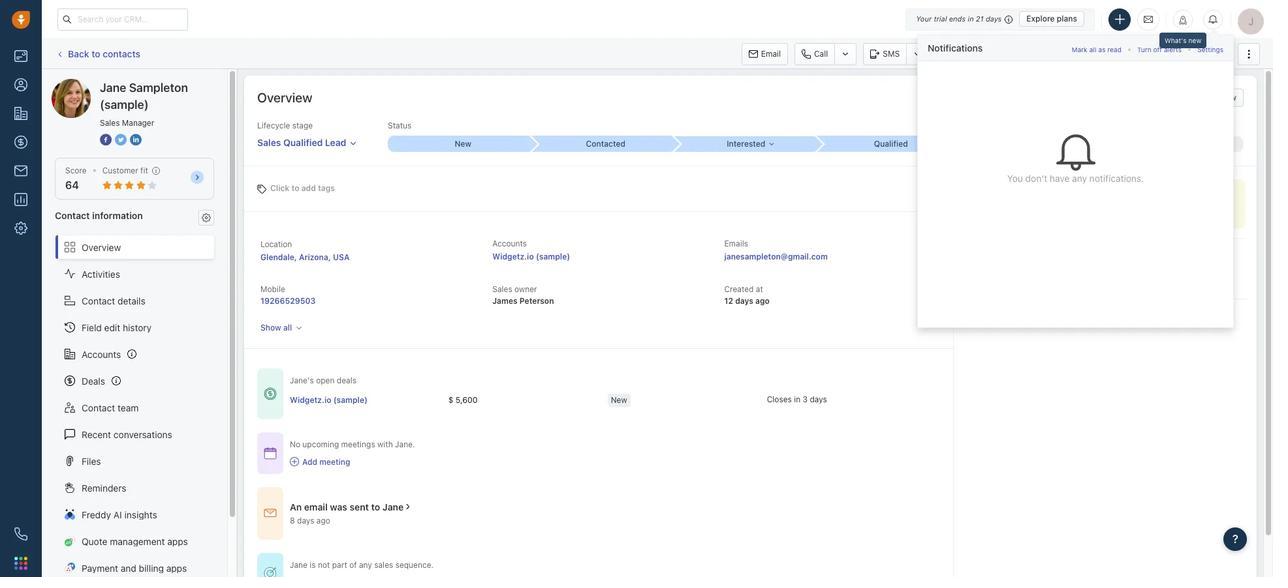 Task type: describe. For each thing, give the bounding box(es) containing it.
days right 8
[[297, 516, 314, 526]]

show all
[[261, 323, 292, 333]]

email button
[[742, 43, 788, 65]]

widgetz.io (sample)
[[290, 395, 368, 405]]

peterson
[[520, 297, 554, 306]]

upcoming
[[303, 440, 339, 450]]

1 horizontal spatial widgetz.io (sample) link
[[492, 252, 570, 262]]

container_wx8msf4aqz5i3rn1 image inside "add meeting" link
[[290, 458, 299, 467]]

not
[[318, 561, 330, 570]]

lifecycle
[[257, 121, 290, 131]]

64 button
[[65, 180, 79, 191]]

qualified link
[[816, 136, 958, 152]]

call
[[814, 49, 828, 58]]

to for click
[[292, 183, 299, 193]]

ends
[[949, 14, 966, 23]]

contacts
[[103, 48, 140, 59]]

1 vertical spatial container_wx8msf4aqz5i3rn1 image
[[404, 503, 413, 512]]

glendale,
[[261, 253, 297, 262]]

widgetz.io inside accounts widgetz.io (sample)
[[492, 252, 534, 262]]

jane for jane sampleton (sample)
[[78, 78, 98, 89]]

sampleton for jane sampleton (sample)
[[100, 78, 145, 89]]

what's new
[[1165, 36, 1201, 44]]

recent
[[82, 429, 111, 440]]

explore plans
[[1027, 14, 1077, 24]]

lifecycle stage
[[257, 121, 313, 131]]

email
[[761, 49, 781, 58]]

location
[[261, 240, 292, 249]]

back
[[68, 48, 89, 59]]

sequence.
[[395, 561, 434, 570]]

deals
[[82, 376, 105, 387]]

score 64
[[65, 166, 87, 191]]

what's
[[1165, 36, 1187, 44]]

in inside row
[[794, 395, 801, 405]]

sales inside jane sampleton (sample) sales manager
[[100, 118, 120, 128]]

no
[[290, 440, 300, 450]]

negotiation / lost
[[998, 139, 1065, 149]]

emails
[[724, 239, 748, 249]]

deals
[[337, 376, 356, 386]]

5,600
[[456, 395, 478, 405]]

2 horizontal spatial to
[[371, 502, 380, 513]]

accounts for accounts
[[82, 349, 121, 360]]

don't
[[1025, 173, 1047, 184]]

days inside created at 12 days ago
[[735, 297, 753, 306]]

trial
[[934, 14, 947, 23]]

3
[[803, 395, 808, 405]]

21
[[976, 14, 984, 23]]

customer fit
[[102, 166, 148, 176]]

sales for sales activities
[[1068, 49, 1088, 59]]

1 horizontal spatial new
[[611, 395, 627, 405]]

james
[[492, 297, 518, 306]]

add meeting
[[302, 457, 350, 467]]

email
[[304, 502, 328, 513]]

0 vertical spatial apps
[[167, 536, 188, 548]]

team
[[118, 403, 139, 414]]

billing
[[139, 563, 164, 574]]

linkedin circled image
[[130, 133, 142, 147]]

click
[[270, 183, 289, 193]]

qualified inside "link"
[[283, 137, 323, 148]]

interested button
[[673, 136, 816, 152]]

meeting
[[319, 457, 350, 467]]

ai
[[113, 510, 122, 521]]

off
[[1153, 45, 1162, 53]]

1 vertical spatial apps
[[166, 563, 187, 574]]

(sample) for jane sampleton (sample) sales manager
[[100, 98, 149, 112]]

contact team
[[82, 403, 139, 414]]

sales for sales owner james peterson
[[492, 285, 512, 294]]

history
[[123, 322, 152, 333]]

mng settings image
[[202, 213, 211, 222]]

phone image
[[14, 528, 27, 541]]

mobile
[[261, 285, 285, 294]]

container_wx8msf4aqz5i3rn1 image left 8
[[264, 507, 277, 521]]

1 vertical spatial overview
[[82, 242, 121, 253]]

all for show
[[283, 323, 292, 333]]

status
[[388, 121, 412, 131]]

new link
[[388, 136, 530, 152]]

meetings
[[341, 440, 375, 450]]

payment and billing apps
[[82, 563, 187, 574]]

field edit history
[[82, 322, 152, 333]]

click to add tags
[[270, 183, 335, 193]]

settings link
[[1197, 41, 1224, 54]]

(sample) for jane sampleton (sample)
[[148, 78, 185, 89]]

0 vertical spatial overview
[[257, 90, 312, 105]]

jane right "sent"
[[383, 502, 404, 513]]

task button
[[935, 43, 979, 65]]

contacted
[[586, 139, 625, 149]]

deal
[[1186, 49, 1201, 59]]

negotiation
[[998, 139, 1042, 149]]

activities
[[82, 269, 120, 280]]

customize
[[1163, 93, 1202, 103]]

settings
[[1197, 45, 1224, 53]]

(sample) for accounts widgetz.io (sample)
[[536, 252, 570, 262]]

conversations
[[114, 429, 172, 440]]

add
[[301, 183, 316, 193]]

sales owner james peterson
[[492, 285, 554, 306]]

call link
[[795, 43, 835, 65]]

0 horizontal spatial container_wx8msf4aqz5i3rn1 image
[[264, 447, 277, 460]]

created
[[724, 285, 754, 294]]

days inside row
[[810, 395, 827, 405]]

janesampleton@gmail.com
[[724, 252, 828, 262]]

recent conversations
[[82, 429, 172, 440]]

insights
[[124, 510, 157, 521]]

add meeting link
[[290, 457, 415, 468]]

contact for contact information
[[55, 210, 90, 222]]

customize overview
[[1163, 93, 1237, 103]]

read
[[1108, 45, 1122, 53]]



Task type: vqa. For each thing, say whether or not it's contained in the screenshot.
rightmost the Add
yes



Task type: locate. For each thing, give the bounding box(es) containing it.
in
[[968, 14, 974, 23], [794, 395, 801, 405]]

sampleton
[[100, 78, 145, 89], [129, 81, 188, 95]]

turn
[[1137, 45, 1151, 53]]

activities
[[1090, 49, 1123, 59]]

sales for sales qualified lead
[[257, 137, 281, 148]]

ago
[[755, 297, 770, 306], [317, 516, 330, 526]]

0 vertical spatial new
[[455, 139, 471, 149]]

explore plans link
[[1019, 11, 1084, 27]]

2 vertical spatial to
[[371, 502, 380, 513]]

contact down '64' button
[[55, 210, 90, 222]]

Search your CRM... text field
[[57, 8, 188, 30]]

sales down lifecycle
[[257, 137, 281, 148]]

jane for jane sampleton (sample) sales manager
[[100, 81, 126, 95]]

ago down email
[[317, 516, 330, 526]]

to right "sent"
[[371, 502, 380, 513]]

1 horizontal spatial any
[[1072, 173, 1087, 184]]

jane left is at the bottom left of the page
[[290, 561, 307, 570]]

is
[[310, 561, 316, 570]]

call button
[[795, 43, 835, 65]]

64
[[65, 180, 79, 191]]

container_wx8msf4aqz5i3rn1 image left is at the bottom left of the page
[[264, 568, 277, 578]]

mark
[[1072, 45, 1088, 53]]

to right back
[[92, 48, 100, 59]]

0 horizontal spatial all
[[283, 323, 292, 333]]

sampleton inside jane sampleton (sample) sales manager
[[129, 81, 188, 95]]

0 horizontal spatial new
[[455, 139, 471, 149]]

0 horizontal spatial accounts
[[82, 349, 121, 360]]

0 vertical spatial all
[[1089, 45, 1097, 53]]

sales qualified lead link
[[257, 131, 357, 149]]

emails janesampleton@gmail.com
[[724, 239, 828, 262]]

edit
[[104, 322, 120, 333]]

tags
[[318, 183, 335, 193]]

(sample) down deals
[[333, 395, 368, 405]]

twitter circled image
[[115, 133, 127, 147]]

jane
[[78, 78, 98, 89], [100, 81, 126, 95], [383, 502, 404, 513], [290, 561, 307, 570]]

(sample) inside row
[[333, 395, 368, 405]]

accounts up owner
[[492, 239, 527, 249]]

negotiation / lost button
[[958, 136, 1101, 152]]

turn off alerts link
[[1137, 41, 1182, 54]]

fit
[[140, 166, 148, 176]]

container_wx8msf4aqz5i3rn1 image
[[264, 388, 277, 401], [290, 458, 299, 467], [264, 507, 277, 521], [264, 568, 277, 578]]

part
[[332, 561, 347, 570]]

1 horizontal spatial add
[[1169, 49, 1184, 59]]

apps
[[167, 536, 188, 548], [166, 563, 187, 574]]

jane sampleton (sample) sales manager
[[100, 81, 188, 128]]

add for add deal
[[1169, 49, 1184, 59]]

phone element
[[8, 522, 34, 548]]

container_wx8msf4aqz5i3rn1 image left widgetz.io (sample)
[[264, 388, 277, 401]]

container_wx8msf4aqz5i3rn1 image right "sent"
[[404, 503, 413, 512]]

with
[[377, 440, 393, 450]]

1 vertical spatial any
[[359, 561, 372, 570]]

1 horizontal spatial qualified
[[874, 139, 908, 149]]

any right have
[[1072, 173, 1087, 184]]

add deal button
[[1149, 43, 1208, 65]]

0 vertical spatial any
[[1072, 173, 1087, 184]]

jane.
[[395, 440, 415, 450]]

to for back
[[92, 48, 100, 59]]

(sample) up owner
[[536, 252, 570, 262]]

container_wx8msf4aqz5i3rn1 image
[[264, 447, 277, 460], [404, 503, 413, 512]]

1 vertical spatial ago
[[317, 516, 330, 526]]

12
[[724, 297, 733, 306]]

widgetz.io down jane's at the left
[[290, 395, 331, 405]]

row
[[290, 387, 926, 414]]

row containing closes in 3 days
[[290, 387, 926, 414]]

sms
[[883, 49, 900, 58]]

2 vertical spatial contact
[[82, 403, 115, 414]]

contact information
[[55, 210, 143, 222]]

contact for contact team
[[82, 403, 115, 414]]

1 vertical spatial widgetz.io
[[290, 395, 331, 405]]

accounts
[[492, 239, 527, 249], [82, 349, 121, 360]]

1 vertical spatial all
[[283, 323, 292, 333]]

accounts for accounts widgetz.io (sample)
[[492, 239, 527, 249]]

contact for contact details
[[82, 295, 115, 307]]

1 vertical spatial accounts
[[82, 349, 121, 360]]

sales
[[374, 561, 393, 570]]

add down what's
[[1169, 49, 1184, 59]]

an email was sent to jane
[[290, 502, 404, 513]]

notifications.
[[1090, 173, 1144, 184]]

(sample) down jane sampleton (sample)
[[100, 98, 149, 112]]

0 vertical spatial widgetz.io (sample) link
[[492, 252, 570, 262]]

qualified
[[283, 137, 323, 148], [874, 139, 908, 149]]

days down created
[[735, 297, 753, 306]]

1 vertical spatial contact
[[82, 295, 115, 307]]

add inside button
[[1169, 49, 1184, 59]]

jane down contacts
[[100, 81, 126, 95]]

at
[[756, 285, 763, 294]]

accounts inside accounts widgetz.io (sample)
[[492, 239, 527, 249]]

jane inside jane sampleton (sample) sales manager
[[100, 81, 126, 95]]

accounts up deals
[[82, 349, 121, 360]]

days right 3 at the right of page
[[810, 395, 827, 405]]

ago inside created at 12 days ago
[[755, 297, 770, 306]]

0 vertical spatial container_wx8msf4aqz5i3rn1 image
[[264, 447, 277, 460]]

in left 3 at the right of page
[[794, 395, 801, 405]]

freddy ai insights
[[82, 510, 157, 521]]

0 horizontal spatial ago
[[317, 516, 330, 526]]

container_wx8msf4aqz5i3rn1 image down no at the left bottom of the page
[[290, 458, 299, 467]]

stage
[[292, 121, 313, 131]]

ago down at
[[755, 297, 770, 306]]

0 vertical spatial to
[[92, 48, 100, 59]]

0 vertical spatial add
[[1169, 49, 1184, 59]]

0 vertical spatial widgetz.io
[[492, 252, 534, 262]]

all left as
[[1089, 45, 1097, 53]]

usa
[[333, 253, 350, 262]]

mark all as read
[[1072, 45, 1122, 53]]

sales up james
[[492, 285, 512, 294]]

0 horizontal spatial to
[[92, 48, 100, 59]]

what's new tooltip
[[1160, 32, 1207, 51]]

quote
[[82, 536, 107, 548]]

1 horizontal spatial to
[[292, 183, 299, 193]]

all right show
[[283, 323, 292, 333]]

19266529503 link
[[261, 297, 316, 306]]

widgetz.io (sample) link down open
[[290, 395, 368, 406]]

back to contacts
[[68, 48, 140, 59]]

glendale, arizona, usa link
[[261, 253, 350, 262]]

widgetz.io (sample) link up owner
[[492, 252, 570, 262]]

overview up lifecycle stage
[[257, 90, 312, 105]]

widgetz.io up owner
[[492, 252, 534, 262]]

0 vertical spatial in
[[968, 14, 974, 23]]

0 horizontal spatial widgetz.io
[[290, 395, 331, 405]]

1 vertical spatial new
[[611, 395, 627, 405]]

1 horizontal spatial all
[[1089, 45, 1097, 53]]

management
[[110, 536, 165, 548]]

freshworks switcher image
[[14, 557, 27, 571]]

1 vertical spatial widgetz.io (sample) link
[[290, 395, 368, 406]]

an
[[290, 502, 302, 513]]

add
[[1169, 49, 1184, 59], [302, 457, 317, 467]]

contact down activities
[[82, 295, 115, 307]]

mobile 19266529503
[[261, 285, 316, 306]]

alerts
[[1164, 45, 1182, 53]]

0 horizontal spatial in
[[794, 395, 801, 405]]

days
[[986, 14, 1002, 23], [735, 297, 753, 306], [810, 395, 827, 405], [297, 516, 314, 526]]

to left "add"
[[292, 183, 299, 193]]

1 horizontal spatial ago
[[755, 297, 770, 306]]

(sample) inside jane sampleton (sample) sales manager
[[100, 98, 149, 112]]

1 horizontal spatial in
[[968, 14, 974, 23]]

sent
[[350, 502, 369, 513]]

your
[[916, 14, 932, 23]]

0 vertical spatial contact
[[55, 210, 90, 222]]

sampleton up manager at left
[[129, 81, 188, 95]]

all for mark
[[1089, 45, 1097, 53]]

0 vertical spatial accounts
[[492, 239, 527, 249]]

sms button
[[863, 43, 906, 65]]

1 horizontal spatial widgetz.io
[[492, 252, 534, 262]]

sampleton for jane sampleton (sample) sales manager
[[129, 81, 188, 95]]

1 horizontal spatial accounts
[[492, 239, 527, 249]]

apps right billing on the left bottom
[[166, 563, 187, 574]]

widgetz.io (sample) link
[[492, 252, 570, 262], [290, 395, 368, 406]]

1 horizontal spatial container_wx8msf4aqz5i3rn1 image
[[404, 503, 413, 512]]

field
[[82, 322, 102, 333]]

contact
[[55, 210, 90, 222], [82, 295, 115, 307], [82, 403, 115, 414]]

add down upcoming
[[302, 457, 317, 467]]

interested
[[727, 139, 765, 149]]

sales left as
[[1068, 49, 1088, 59]]

days right 21
[[986, 14, 1002, 23]]

0 horizontal spatial overview
[[82, 242, 121, 253]]

facebook circled image
[[100, 133, 112, 147]]

contact up recent
[[82, 403, 115, 414]]

explore
[[1027, 14, 1055, 24]]

to inside "link"
[[92, 48, 100, 59]]

1 horizontal spatial overview
[[257, 90, 312, 105]]

jane is not part of any sales sequence.
[[290, 561, 434, 570]]

have
[[1050, 173, 1070, 184]]

1 vertical spatial add
[[302, 457, 317, 467]]

8 days ago
[[290, 516, 330, 526]]

customize overview button
[[1143, 89, 1244, 107]]

files
[[82, 456, 101, 467]]

manager
[[122, 118, 154, 128]]

jane's
[[290, 376, 314, 386]]

as
[[1099, 45, 1106, 53]]

0 horizontal spatial any
[[359, 561, 372, 570]]

(sample) inside accounts widgetz.io (sample)
[[536, 252, 570, 262]]

task
[[955, 49, 971, 58]]

jane down back
[[78, 78, 98, 89]]

open
[[316, 376, 335, 386]]

turn off alerts
[[1137, 45, 1182, 53]]

apps right management at bottom
[[167, 536, 188, 548]]

(sample) up manager at left
[[148, 78, 185, 89]]

sales inside "link"
[[257, 137, 281, 148]]

add for add meeting
[[302, 457, 317, 467]]

sampleton down contacts
[[100, 78, 145, 89]]

location glendale, arizona, usa
[[261, 240, 350, 262]]

add deal
[[1169, 49, 1201, 59]]

1 vertical spatial in
[[794, 395, 801, 405]]

closes in 3 days
[[767, 395, 827, 405]]

new
[[455, 139, 471, 149], [611, 395, 627, 405]]

widgetz.io (sample) link inside row
[[290, 395, 368, 406]]

send email image
[[1144, 14, 1153, 25]]

0 horizontal spatial widgetz.io (sample) link
[[290, 395, 368, 406]]

(sample)
[[148, 78, 185, 89], [100, 98, 149, 112], [536, 252, 570, 262], [333, 395, 368, 405]]

jane for jane is not part of any sales sequence.
[[290, 561, 307, 570]]

sales up facebook circled icon
[[100, 118, 120, 128]]

19266529503
[[261, 297, 316, 306]]

lost
[[1049, 139, 1065, 149]]

container_wx8msf4aqz5i3rn1 image left no at the left bottom of the page
[[264, 447, 277, 460]]

widgetz.io inside row
[[290, 395, 331, 405]]

overview up activities
[[82, 242, 121, 253]]

0 horizontal spatial add
[[302, 457, 317, 467]]

you don't have any notifications.
[[1007, 173, 1144, 184]]

negotiation / lost link
[[958, 136, 1101, 152]]

$ 5,600
[[448, 395, 478, 405]]

0 horizontal spatial qualified
[[283, 137, 323, 148]]

1 vertical spatial to
[[292, 183, 299, 193]]

jane sampleton (sample)
[[78, 78, 185, 89]]

sales inside sales owner james peterson
[[492, 285, 512, 294]]

in left 21
[[968, 14, 974, 23]]

any right of in the bottom left of the page
[[359, 561, 372, 570]]

you
[[1007, 173, 1023, 184]]

0 vertical spatial ago
[[755, 297, 770, 306]]



